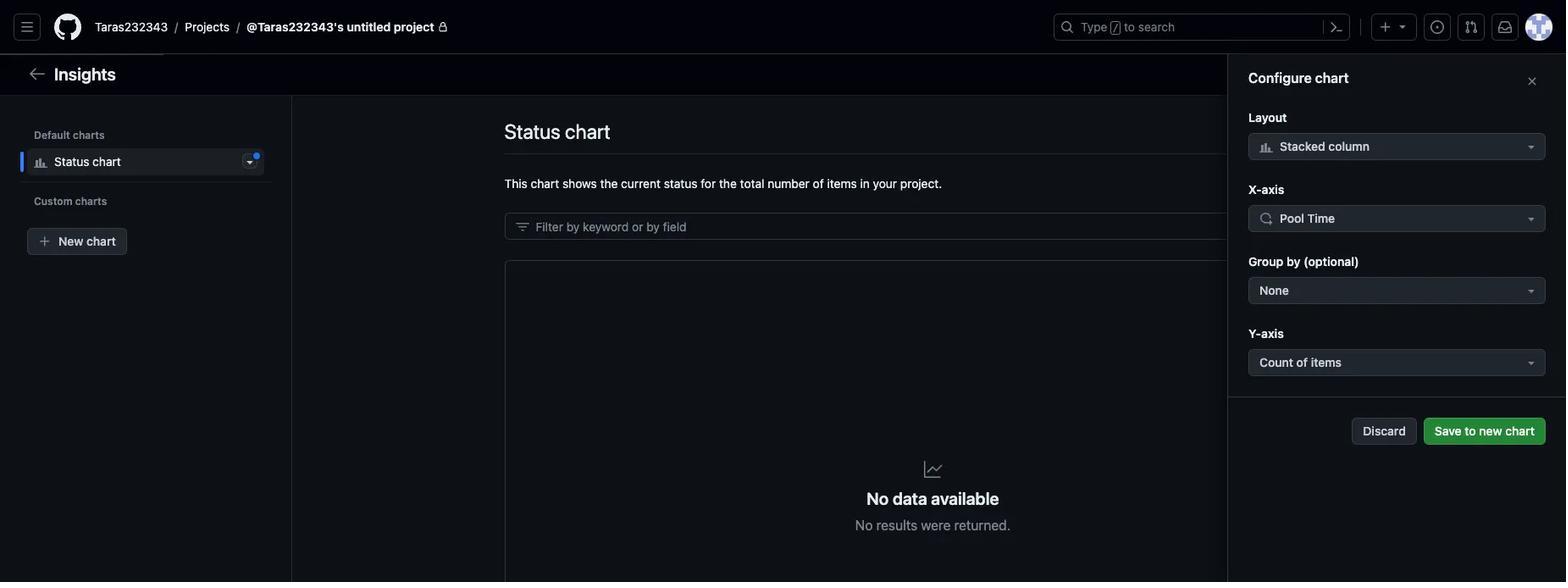 Task type: locate. For each thing, give the bounding box(es) containing it.
1 horizontal spatial discard
[[1364, 424, 1407, 438]]

search
[[1139, 19, 1176, 34]]

for
[[701, 176, 716, 191]]

charts for default charts
[[73, 129, 105, 142]]

0 vertical spatial charts
[[73, 129, 105, 142]]

to left new
[[1465, 424, 1477, 438]]

configure
[[1249, 70, 1312, 86], [1296, 122, 1351, 136]]

were
[[921, 517, 951, 533]]

0 vertical spatial discard
[[1317, 219, 1355, 232]]

project.
[[901, 176, 943, 191]]

new chart button
[[27, 228, 127, 255]]

of
[[813, 176, 824, 191]]

project navigation
[[0, 54, 1567, 96]]

returned.
[[955, 517, 1011, 533]]

by
[[1287, 254, 1301, 269]]

1 vertical spatial status chart
[[54, 154, 121, 169]]

data
[[893, 489, 928, 508]]

1 vertical spatial axis
[[1262, 326, 1285, 341]]

list
[[88, 14, 1044, 41]]

sc 9kayk9 0 image
[[516, 220, 529, 233]]

0 vertical spatial axis
[[1262, 182, 1285, 197]]

0 vertical spatial configure
[[1249, 70, 1312, 86]]

taras232343
[[95, 19, 168, 34]]

status inside default charts element
[[54, 154, 89, 169]]

axis down group
[[1262, 326, 1285, 341]]

status chart link
[[27, 148, 264, 175]]

number
[[768, 176, 810, 191]]

the
[[600, 176, 618, 191], [719, 176, 737, 191]]

configure right layout
[[1296, 122, 1351, 136]]

status down default charts on the left top
[[54, 154, 89, 169]]

configure inside button
[[1296, 122, 1351, 136]]

notifications image
[[1499, 20, 1513, 34]]

available
[[932, 489, 1000, 508]]

@taras232343's
[[247, 19, 344, 34]]

0 horizontal spatial discard
[[1317, 219, 1355, 232]]

0 horizontal spatial to
[[1125, 19, 1136, 34]]

1 horizontal spatial status
[[505, 119, 561, 143]]

0 vertical spatial status chart
[[505, 119, 611, 143]]

/ right projects
[[236, 20, 240, 34]]

1 vertical spatial discard
[[1364, 424, 1407, 438]]

return to project view image
[[27, 64, 47, 84]]

status chart
[[505, 119, 611, 143], [54, 154, 121, 169]]

configure up layout
[[1249, 70, 1312, 86]]

1 vertical spatial charts
[[75, 195, 107, 208]]

/
[[175, 20, 178, 34], [236, 20, 240, 34], [1113, 22, 1119, 34]]

close configuration pane image
[[1526, 75, 1540, 88]]

discard up (optional)
[[1317, 219, 1355, 232]]

1 the from the left
[[600, 176, 618, 191]]

1 vertical spatial to
[[1465, 424, 1477, 438]]

0 horizontal spatial /
[[175, 20, 178, 34]]

charts right custom
[[75, 195, 107, 208]]

status chart up shows
[[505, 119, 611, 143]]

the right shows
[[600, 176, 618, 191]]

taras232343 / projects /
[[95, 19, 240, 34]]

1 horizontal spatial /
[[236, 20, 240, 34]]

2 horizontal spatial /
[[1113, 22, 1119, 34]]

1 axis from the top
[[1262, 182, 1285, 197]]

chart options image
[[243, 155, 257, 169]]

axis
[[1262, 182, 1285, 197], [1262, 326, 1285, 341]]

0 horizontal spatial status
[[54, 154, 89, 169]]

no
[[867, 489, 889, 508], [856, 517, 873, 533]]

issue opened image
[[1431, 20, 1445, 34]]

0 horizontal spatial status chart
[[54, 154, 121, 169]]

1 horizontal spatial to
[[1465, 424, 1477, 438]]

configure for configure chart
[[1249, 70, 1312, 86]]

status up this
[[505, 119, 561, 143]]

discard
[[1317, 219, 1355, 232], [1364, 424, 1407, 438]]

0 vertical spatial status
[[505, 119, 561, 143]]

1 horizontal spatial status chart
[[505, 119, 611, 143]]

default charts
[[34, 129, 105, 142]]

discard inside "configure chart" region
[[1364, 424, 1407, 438]]

git pull request image
[[1465, 20, 1479, 34]]

2 axis from the top
[[1262, 326, 1285, 341]]

sc 9kayk9 0 image
[[1519, 68, 1533, 81]]

projects
[[185, 19, 230, 34]]

to inside save to new chart button
[[1465, 424, 1477, 438]]

configure chart
[[1249, 70, 1350, 86]]

axis down the configure button
[[1262, 182, 1285, 197]]

default charts element
[[20, 148, 271, 175]]

status
[[505, 119, 561, 143], [54, 154, 89, 169]]

results
[[877, 517, 918, 533]]

/ for taras232343
[[175, 20, 178, 34]]

project
[[394, 19, 434, 34]]

charts right default
[[73, 129, 105, 142]]

chart
[[1316, 70, 1350, 86], [565, 119, 611, 143], [93, 154, 121, 169], [531, 176, 559, 191], [86, 234, 116, 248], [1506, 424, 1536, 438]]

x-
[[1249, 182, 1262, 197]]

taras232343 link
[[88, 14, 175, 41]]

status chart down default charts on the left top
[[54, 154, 121, 169]]

axis for x-
[[1262, 182, 1285, 197]]

1 horizontal spatial the
[[719, 176, 737, 191]]

lock image
[[438, 22, 448, 32]]

/ for type
[[1113, 22, 1119, 34]]

@taras232343's untitled project link
[[240, 14, 455, 41]]

to left the 'search'
[[1125, 19, 1136, 34]]

no left data
[[867, 489, 889, 508]]

0 vertical spatial no
[[867, 489, 889, 508]]

/ inside type / to search
[[1113, 22, 1119, 34]]

0 vertical spatial discard button
[[1309, 214, 1362, 238]]

configure inside region
[[1249, 70, 1312, 86]]

discard left save at the bottom of the page
[[1364, 424, 1407, 438]]

discard button left save at the bottom of the page
[[1353, 418, 1418, 445]]

0 vertical spatial to
[[1125, 19, 1136, 34]]

/ left projects
[[175, 20, 178, 34]]

/ right 'type'
[[1113, 22, 1119, 34]]

plus image
[[1380, 20, 1393, 34]]

1 vertical spatial configure
[[1296, 122, 1351, 136]]

save to new chart button
[[1424, 418, 1547, 445]]

configure chart region
[[0, 54, 1567, 582]]

1 vertical spatial status
[[54, 154, 89, 169]]

2 the from the left
[[719, 176, 737, 191]]

discard button up (optional)
[[1309, 214, 1362, 238]]

discard inside view filters region
[[1317, 219, 1355, 232]]

charts
[[73, 129, 105, 142], [75, 195, 107, 208]]

the right the for
[[719, 176, 737, 191]]

homepage image
[[54, 14, 81, 41]]

to
[[1125, 19, 1136, 34], [1465, 424, 1477, 438]]

1 vertical spatial discard button
[[1353, 418, 1418, 445]]

1 vertical spatial no
[[856, 517, 873, 533]]

discard button
[[1309, 214, 1362, 238], [1353, 418, 1418, 445]]

untitled
[[347, 19, 391, 34]]

no left results
[[856, 517, 873, 533]]

0 horizontal spatial the
[[600, 176, 618, 191]]

(optional)
[[1304, 254, 1360, 269]]

command palette image
[[1330, 20, 1344, 34]]



Task type: describe. For each thing, give the bounding box(es) containing it.
charts for custom charts
[[75, 195, 107, 208]]

triangle down image
[[1397, 19, 1410, 33]]

no for no data available
[[867, 489, 889, 508]]

this
[[505, 176, 528, 191]]

no results were returned.
[[856, 517, 1011, 533]]

x-axis
[[1249, 182, 1285, 197]]

current
[[621, 176, 661, 191]]

group
[[1249, 254, 1284, 269]]

no data available
[[867, 489, 1000, 508]]

custom charts
[[34, 195, 107, 208]]

insights
[[54, 64, 116, 84]]

no for no results were returned.
[[856, 517, 873, 533]]

custom
[[34, 195, 73, 208]]

Filter by keyword or by field field
[[536, 214, 1288, 239]]

in
[[860, 176, 870, 191]]

items
[[827, 176, 857, 191]]

status chart inside default charts element
[[54, 154, 121, 169]]

save to new chart
[[1435, 424, 1536, 438]]

view filters region
[[505, 213, 1362, 240]]

type / to search
[[1081, 19, 1176, 34]]

chart inside button
[[86, 234, 116, 248]]

configure button
[[1265, 116, 1362, 143]]

@taras232343's untitled project
[[247, 19, 434, 34]]

save
[[1435, 424, 1462, 438]]

axis for y-
[[1262, 326, 1285, 341]]

new chart
[[58, 234, 116, 248]]

y-
[[1249, 326, 1262, 341]]

discard button inside view filters region
[[1309, 214, 1362, 238]]

configure for configure
[[1296, 122, 1351, 136]]

total
[[740, 176, 765, 191]]

default
[[34, 129, 70, 142]]

chart inside button
[[1506, 424, 1536, 438]]

group by (optional)
[[1249, 254, 1360, 269]]

y-axis
[[1249, 326, 1285, 341]]

this chart shows the current status for the total number of items in your project.
[[505, 176, 943, 191]]

new
[[1480, 424, 1503, 438]]

your
[[873, 176, 897, 191]]

shows
[[563, 176, 597, 191]]

unsaved changes image
[[253, 153, 260, 159]]

list containing taras232343
[[88, 14, 1044, 41]]

type
[[1081, 19, 1108, 34]]

new
[[58, 234, 83, 248]]

layout
[[1249, 110, 1288, 125]]

graph image
[[923, 459, 944, 479]]

status
[[664, 176, 698, 191]]

projects link
[[178, 14, 236, 41]]



Task type: vqa. For each thing, say whether or not it's contained in the screenshot.
Taras232343 /
yes



